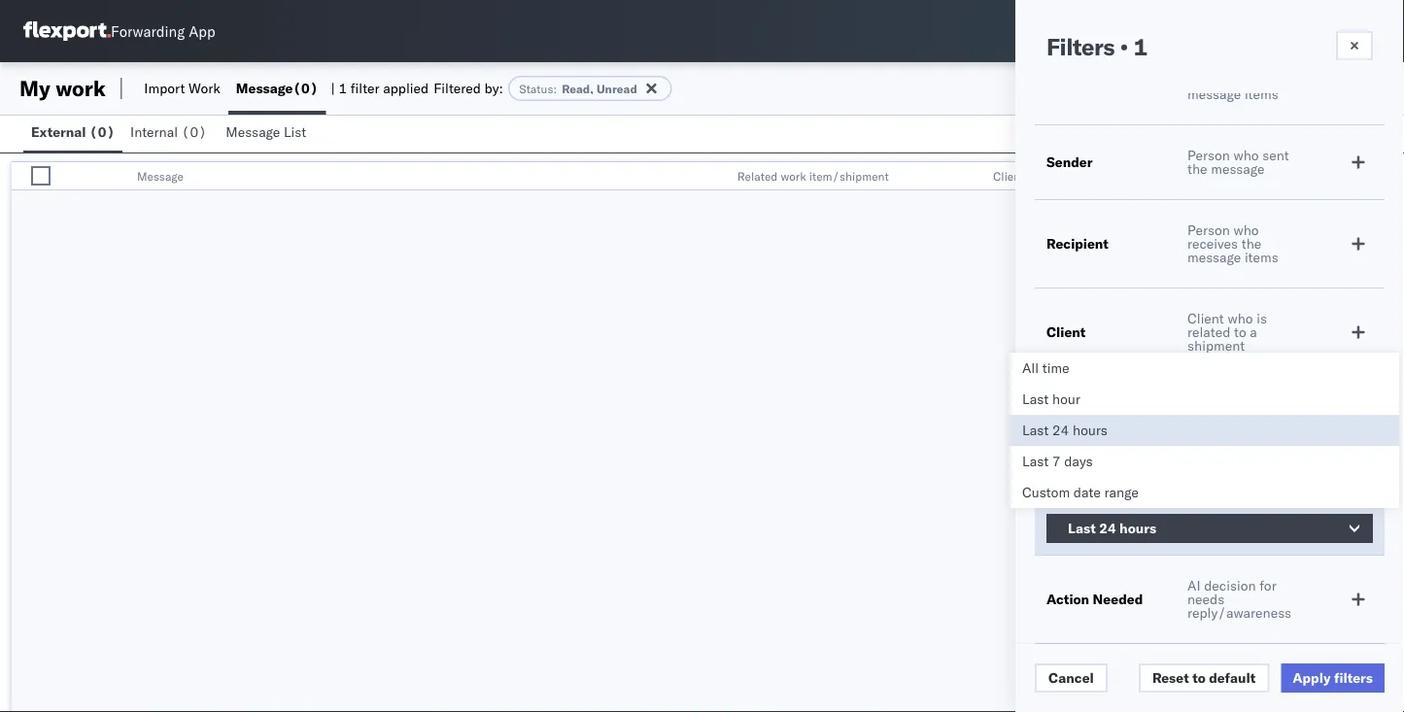 Task type: describe. For each thing, give the bounding box(es) containing it.
(0) for external (0)
[[89, 123, 115, 140]]

id
[[1249, 412, 1262, 429]]

status
[[519, 81, 553, 96]]

0 horizontal spatial 24
[[1053, 422, 1069, 439]]

actions
[[1249, 169, 1289, 183]]

default
[[1209, 670, 1256, 687]]

(0) for message (0)
[[293, 80, 318, 97]]

is
[[1257, 310, 1267, 327]]

related
[[738, 169, 778, 183]]

date inside message created date
[[1188, 487, 1215, 504]]

:
[[553, 81, 557, 96]]

filters
[[1334, 670, 1373, 687]]

related
[[1188, 324, 1231, 341]]

client inside client who is related to a shipment
[[1188, 310, 1224, 327]]

resize handle column header for client
[[1216, 162, 1239, 191]]

custom date range
[[1023, 484, 1139, 501]]

date
[[1102, 480, 1133, 497]]

os
[[1349, 24, 1368, 38]]

reason of receiving message items
[[1188, 58, 1279, 103]]

reply/awareness
[[1188, 605, 1292, 622]]

receiving
[[1188, 72, 1243, 89]]

reset to default button
[[1139, 664, 1270, 693]]

apply filters button
[[1281, 664, 1385, 693]]

flexport. image
[[23, 21, 111, 41]]

my
[[19, 75, 50, 102]]

message for message list
[[226, 123, 280, 140]]

needs
[[1188, 591, 1225, 608]]

my work
[[19, 75, 106, 102]]

app
[[189, 22, 215, 40]]

created
[[1047, 480, 1099, 497]]

message created date
[[1188, 473, 1292, 504]]

7
[[1053, 453, 1061, 470]]

internal (0) button
[[123, 115, 218, 153]]

item/shipment
[[809, 169, 889, 183]]

person who sent the message
[[1188, 147, 1290, 177]]

ai
[[1188, 577, 1201, 594]]

by:
[[485, 80, 503, 97]]

filters
[[1047, 32, 1115, 61]]

who for is
[[1228, 310, 1253, 327]]

a
[[1250, 324, 1258, 341]]

•
[[1120, 32, 1128, 61]]

last hour
[[1023, 391, 1081, 408]]

message for person who receives the message items
[[1188, 249, 1241, 266]]

who for receives
[[1234, 222, 1259, 239]]

message for person who sent the message
[[1211, 160, 1265, 177]]

to inside button
[[1193, 670, 1206, 687]]

created date
[[1047, 480, 1133, 497]]

1 resize handle column header from the left
[[65, 162, 88, 191]]

cancel button
[[1035, 664, 1108, 693]]

0 horizontal spatial date
[[1074, 484, 1101, 501]]

1 horizontal spatial client
[[1047, 324, 1086, 341]]

ai decision for needs reply/awareness
[[1188, 577, 1292, 622]]

decision
[[1204, 577, 1256, 594]]

hour
[[1053, 391, 1081, 408]]

0 vertical spatial 1
[[1134, 32, 1148, 61]]

internal (0)
[[130, 123, 207, 140]]

reset
[[1153, 670, 1189, 687]]

applied
[[383, 80, 429, 97]]

created
[[1246, 473, 1292, 490]]

action
[[1047, 591, 1090, 608]]

time
[[1043, 360, 1070, 377]]

sender
[[1047, 154, 1093, 171]]

24 inside button
[[1100, 520, 1116, 537]]

import
[[144, 80, 185, 97]]

custom
[[1023, 484, 1070, 501]]

|
[[331, 80, 335, 97]]

receives
[[1188, 235, 1238, 252]]

work for related
[[781, 169, 806, 183]]

all time
[[1023, 360, 1070, 377]]

last down last hour
[[1023, 422, 1049, 439]]

list
[[284, 123, 306, 140]]

range
[[1105, 484, 1139, 501]]

import work button
[[136, 62, 228, 115]]

last inside button
[[1068, 520, 1096, 537]]



Task type: locate. For each thing, give the bounding box(es) containing it.
hours up days
[[1073, 422, 1108, 439]]

person down person who sent the message
[[1188, 222, 1230, 239]]

person who receives the message items
[[1188, 222, 1279, 266]]

0 horizontal spatial 1
[[339, 80, 347, 97]]

2 horizontal spatial client
[[1188, 310, 1224, 327]]

1 vertical spatial items
[[1245, 249, 1279, 266]]

1 horizontal spatial to
[[1234, 324, 1247, 341]]

forwarding
[[111, 22, 185, 40]]

last 24 hours button
[[1047, 514, 1373, 543]]

last down custom date range
[[1068, 520, 1096, 537]]

related work item/shipment
[[738, 169, 889, 183]]

days
[[1065, 453, 1093, 470]]

who inside person who receives the message items
[[1234, 222, 1259, 239]]

0 vertical spatial work
[[56, 75, 106, 102]]

resize handle column header for message
[[704, 162, 728, 191]]

work right related at the right of page
[[781, 169, 806, 183]]

1 vertical spatial who
[[1234, 222, 1259, 239]]

message inside message created date
[[1188, 473, 1242, 490]]

os button
[[1336, 9, 1381, 53]]

last 24 hours
[[1023, 422, 1108, 439], [1068, 520, 1157, 537]]

filtered
[[434, 80, 481, 97]]

person inside person who sent the message
[[1188, 147, 1230, 164]]

external
[[31, 123, 86, 140]]

items inside person who receives the message items
[[1245, 249, 1279, 266]]

forwarding app link
[[23, 21, 215, 41]]

1 person from the top
[[1188, 147, 1230, 164]]

(0) right the internal
[[181, 123, 207, 140]]

search
[[1188, 399, 1231, 416]]

items
[[1245, 86, 1279, 103], [1245, 249, 1279, 266]]

the inside person who receives the message items
[[1242, 235, 1262, 252]]

who down actions
[[1234, 222, 1259, 239]]

person left sent
[[1188, 147, 1230, 164]]

1 horizontal spatial work
[[781, 169, 806, 183]]

the
[[1188, 160, 1208, 177], [1242, 235, 1262, 252]]

items inside reason of receiving message items
[[1245, 86, 1279, 103]]

(0) left |
[[293, 80, 318, 97]]

4 resize handle column header from the left
[[1216, 162, 1239, 191]]

hours down range
[[1120, 520, 1157, 537]]

24 up 'last 7 days'
[[1053, 422, 1069, 439]]

message inside reason of receiving message items
[[1188, 86, 1241, 103]]

reset to default
[[1153, 670, 1256, 687]]

last 7 days
[[1023, 453, 1093, 470]]

recipient
[[1047, 235, 1109, 252]]

to inside client who is related to a shipment
[[1234, 324, 1247, 341]]

message for message (0)
[[236, 80, 293, 97]]

status : read, unread
[[519, 81, 637, 96]]

who inside person who sent the message
[[1234, 147, 1259, 164]]

the inside person who sent the message
[[1188, 160, 1208, 177]]

0 vertical spatial last 24 hours
[[1023, 422, 1108, 439]]

1 vertical spatial last 24 hours
[[1068, 520, 1157, 537]]

filters • 1
[[1047, 32, 1148, 61]]

Search Shipments (/) text field
[[1032, 17, 1220, 46]]

3 resize handle column header from the left
[[960, 162, 984, 191]]

list box containing all time
[[1011, 353, 1400, 508]]

search by shipment id
[[1188, 399, 1262, 429]]

None checkbox
[[31, 166, 51, 186]]

date left 'date'
[[1074, 484, 1101, 501]]

who left sent
[[1234, 147, 1259, 164]]

(0) for internal (0)
[[181, 123, 207, 140]]

message list
[[226, 123, 306, 140]]

message up the last 24 hours button
[[1188, 473, 1242, 490]]

1
[[1134, 32, 1148, 61], [339, 80, 347, 97]]

1 vertical spatial work
[[781, 169, 806, 183]]

internal
[[130, 123, 178, 140]]

client left sender
[[993, 169, 1025, 183]]

who
[[1234, 147, 1259, 164], [1234, 222, 1259, 239], [1228, 310, 1253, 327]]

last 24 hours down range
[[1068, 520, 1157, 537]]

message
[[1188, 86, 1241, 103], [1211, 160, 1265, 177], [1188, 249, 1241, 266]]

1 vertical spatial 1
[[339, 80, 347, 97]]

items down of
[[1245, 86, 1279, 103]]

1 horizontal spatial date
[[1188, 487, 1215, 504]]

0 vertical spatial message
[[1188, 86, 1241, 103]]

1 horizontal spatial hours
[[1120, 520, 1157, 537]]

0 vertical spatial the
[[1188, 160, 1208, 177]]

0 vertical spatial person
[[1188, 147, 1230, 164]]

the right receives on the top of page
[[1242, 235, 1262, 252]]

message inside message list "button"
[[226, 123, 280, 140]]

message inside person who sent the message
[[1211, 160, 1265, 177]]

last
[[1023, 391, 1049, 408], [1023, 422, 1049, 439], [1023, 453, 1049, 470], [1068, 520, 1096, 537]]

list box
[[1011, 353, 1400, 508]]

2 vertical spatial message
[[1188, 249, 1241, 266]]

import work
[[144, 80, 220, 97]]

last 24 hours inside button
[[1068, 520, 1157, 537]]

resize handle column header
[[65, 162, 88, 191], [704, 162, 728, 191], [960, 162, 984, 191], [1216, 162, 1239, 191]]

to
[[1234, 324, 1247, 341], [1193, 670, 1206, 687]]

0 horizontal spatial work
[[56, 75, 106, 102]]

24 down range
[[1100, 520, 1116, 537]]

for
[[1260, 577, 1277, 594]]

1 vertical spatial the
[[1242, 235, 1262, 252]]

0 horizontal spatial to
[[1193, 670, 1206, 687]]

last 24 hours down hour
[[1023, 422, 1108, 439]]

1 right •
[[1134, 32, 1148, 61]]

to left a
[[1234, 324, 1247, 341]]

message inside person who receives the message items
[[1188, 249, 1241, 266]]

0 vertical spatial to
[[1234, 324, 1247, 341]]

who for sent
[[1234, 147, 1259, 164]]

1 vertical spatial hours
[[1120, 520, 1157, 537]]

person
[[1188, 147, 1230, 164], [1188, 222, 1230, 239]]

to right reset on the right of the page
[[1193, 670, 1206, 687]]

1 vertical spatial person
[[1188, 222, 1230, 239]]

message left list
[[226, 123, 280, 140]]

items right receives on the top of page
[[1245, 249, 1279, 266]]

hours inside button
[[1120, 520, 1157, 537]]

action needed
[[1047, 591, 1143, 608]]

shipment inside client who is related to a shipment
[[1188, 337, 1245, 354]]

24
[[1053, 422, 1069, 439], [1100, 520, 1116, 537]]

2 resize handle column header from the left
[[704, 162, 728, 191]]

sent
[[1263, 147, 1290, 164]]

(0) inside button
[[89, 123, 115, 140]]

read,
[[562, 81, 594, 96]]

message down reason
[[1188, 86, 1241, 103]]

| 1 filter applied filtered by:
[[331, 80, 503, 97]]

1 right |
[[339, 80, 347, 97]]

2 shipment from the top
[[1188, 412, 1245, 429]]

filter
[[351, 80, 380, 97]]

message down internal (0) "button" at the left top of the page
[[137, 169, 184, 183]]

person inside person who receives the message items
[[1188, 222, 1230, 239]]

the left actions
[[1188, 160, 1208, 177]]

message up the related
[[1188, 249, 1241, 266]]

by
[[1234, 399, 1249, 416]]

0 horizontal spatial hours
[[1073, 422, 1108, 439]]

person for person who sent the message
[[1188, 147, 1230, 164]]

message
[[236, 80, 293, 97], [226, 123, 280, 140], [137, 169, 184, 183], [1188, 473, 1242, 490]]

1 vertical spatial message
[[1211, 160, 1265, 177]]

of
[[1237, 58, 1249, 75]]

resize handle column header for related work item/shipment
[[960, 162, 984, 191]]

2 vertical spatial who
[[1228, 310, 1253, 327]]

0 vertical spatial shipment
[[1188, 337, 1245, 354]]

last left hour
[[1023, 391, 1049, 408]]

shipment
[[1047, 405, 1109, 422]]

1 items from the top
[[1245, 86, 1279, 103]]

last left 7 on the right bottom of page
[[1023, 453, 1049, 470]]

0 vertical spatial items
[[1245, 86, 1279, 103]]

1 shipment from the top
[[1188, 337, 1245, 354]]

who inside client who is related to a shipment
[[1228, 310, 1253, 327]]

shipment left id
[[1188, 412, 1245, 429]]

1 horizontal spatial the
[[1242, 235, 1262, 252]]

the for person who sent the message
[[1188, 160, 1208, 177]]

0 horizontal spatial client
[[993, 169, 1025, 183]]

needed
[[1093, 591, 1143, 608]]

1 vertical spatial to
[[1193, 670, 1206, 687]]

1 vertical spatial shipment
[[1188, 412, 1245, 429]]

(0) inside "button"
[[181, 123, 207, 140]]

message for message
[[137, 169, 184, 183]]

shipment left a
[[1188, 337, 1245, 354]]

last 24 hours inside list box
[[1023, 422, 1108, 439]]

(0)
[[293, 80, 318, 97], [89, 123, 115, 140], [181, 123, 207, 140]]

work
[[56, 75, 106, 102], [781, 169, 806, 183]]

shipment inside search by shipment id
[[1188, 412, 1245, 429]]

apply filters
[[1293, 670, 1373, 687]]

apply
[[1293, 670, 1331, 687]]

(0) right external
[[89, 123, 115, 140]]

reason
[[1188, 58, 1233, 75]]

unread
[[597, 81, 637, 96]]

0 vertical spatial who
[[1234, 147, 1259, 164]]

0 horizontal spatial the
[[1188, 160, 1208, 177]]

message up person who receives the message items
[[1211, 160, 1265, 177]]

message for message created date
[[1188, 473, 1242, 490]]

date
[[1074, 484, 1101, 501], [1188, 487, 1215, 504]]

0 horizontal spatial (0)
[[89, 123, 115, 140]]

work up external (0)
[[56, 75, 106, 102]]

work for my
[[56, 75, 106, 102]]

message up message list
[[236, 80, 293, 97]]

client up time
[[1047, 324, 1086, 341]]

client left a
[[1188, 310, 1224, 327]]

external (0)
[[31, 123, 115, 140]]

0 vertical spatial hours
[[1073, 422, 1108, 439]]

the for person who receives the message items
[[1242, 235, 1262, 252]]

1 horizontal spatial (0)
[[181, 123, 207, 140]]

client who is related to a shipment
[[1188, 310, 1267, 354]]

message (0)
[[236, 80, 318, 97]]

message list button
[[218, 115, 318, 153]]

cancel
[[1049, 670, 1094, 687]]

who left is
[[1228, 310, 1253, 327]]

2 horizontal spatial (0)
[[293, 80, 318, 97]]

shipment
[[1188, 337, 1245, 354], [1188, 412, 1245, 429]]

forwarding app
[[111, 22, 215, 40]]

1 horizontal spatial 1
[[1134, 32, 1148, 61]]

1 horizontal spatial 24
[[1100, 520, 1116, 537]]

person for person who receives the message items
[[1188, 222, 1230, 239]]

0 vertical spatial 24
[[1053, 422, 1069, 439]]

1 vertical spatial 24
[[1100, 520, 1116, 537]]

date up the last 24 hours button
[[1188, 487, 1215, 504]]

2 items from the top
[[1245, 249, 1279, 266]]

all
[[1023, 360, 1039, 377]]

2 person from the top
[[1188, 222, 1230, 239]]

external (0) button
[[23, 115, 123, 153]]

work
[[189, 80, 220, 97]]



Task type: vqa. For each thing, say whether or not it's contained in the screenshot.
Nov within the ACTUAL START TIME NOV 10 AT 5:31 PM
no



